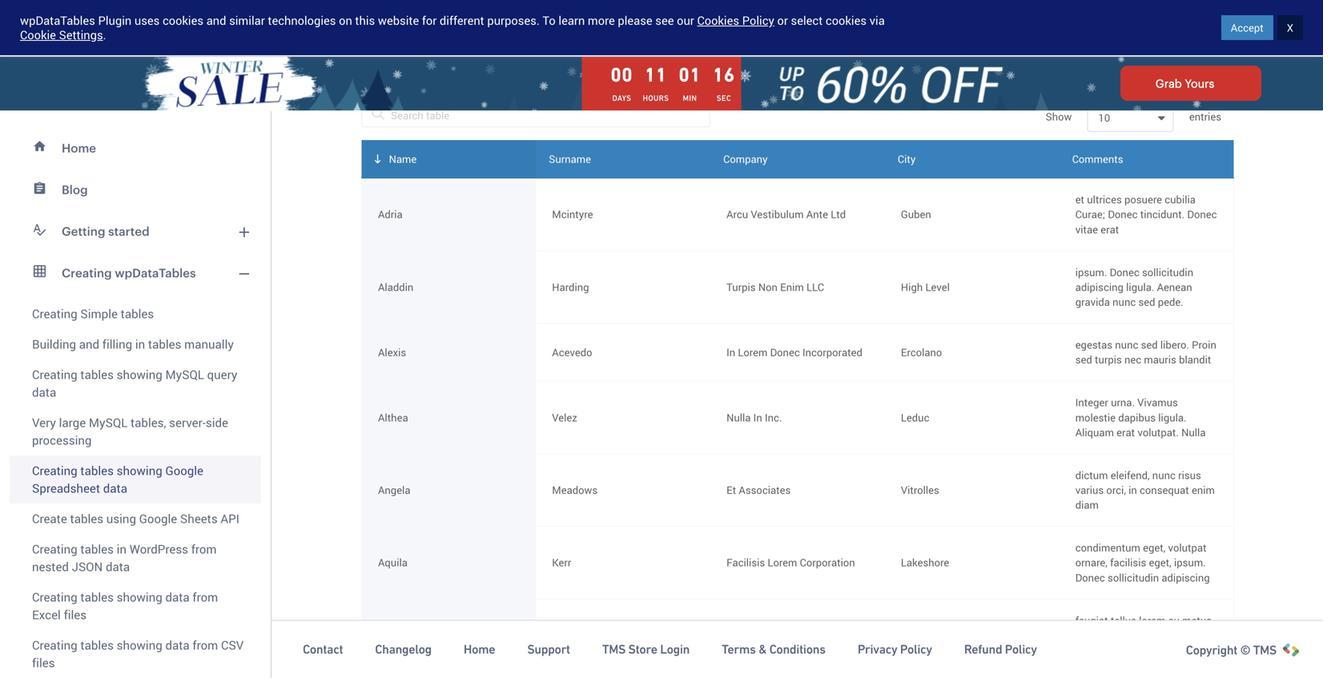 Task type: locate. For each thing, give the bounding box(es) containing it.
from
[[191, 541, 217, 557], [193, 589, 218, 606], [193, 637, 218, 654]]

building
[[32, 336, 76, 352]]

nunc up nec
[[1115, 338, 1138, 352]]

althea
[[378, 410, 408, 425]]

server-
[[169, 415, 206, 431]]

comments: activate to sort column ascending element
[[1059, 140, 1234, 178]]

data up using
[[103, 480, 127, 497]]

1 vertical spatial home link
[[464, 642, 495, 658]]

0 vertical spatial wpdatatables
[[20, 12, 95, 28]]

showing for creating tables showing mysql query data
[[117, 366, 162, 383]]

3 showing from the top
[[117, 589, 162, 606]]

cookies left via
[[826, 12, 867, 28]]

ipsum. down volutpat
[[1174, 556, 1206, 570]]

1 horizontal spatial tms
[[1253, 643, 1277, 658]]

nulla inside integer urna. vivamus molestie dapibus ligula. aliquam erat volutpat. nulla
[[1182, 425, 1206, 440]]

0 vertical spatial google
[[165, 463, 203, 479]]

in down feugiat
[[1075, 628, 1084, 643]]

will
[[674, 7, 693, 20]]

1 horizontal spatial please
[[1018, 7, 1053, 20]]

1 vertical spatial nunc
[[1115, 338, 1138, 352]]

copyright
[[1186, 643, 1238, 658]]

data right json
[[106, 559, 130, 575]]

data inside creating tables showing google spreadsheet data
[[103, 480, 127, 497]]

tables inside creating tables showing google spreadsheet data
[[80, 463, 114, 479]]

min
[[683, 94, 697, 103]]

Search table search field
[[361, 103, 710, 127]]

creating up spreadsheet
[[32, 463, 77, 479]]

eget, down volutpat
[[1149, 556, 1172, 570]]

policy inside wpdatatables plugin uses cookies and similar technologies on this website for different purposes. to learn more please see our cookies policy or select cookies via cookie settings .
[[742, 12, 774, 28]]

please left see
[[618, 12, 653, 28]]

sed up mauris
[[1141, 338, 1158, 352]]

lorem left "eu"
[[1139, 613, 1166, 628]]

files inside creating tables showing data from csv files
[[32, 655, 55, 671]]

ligula. left aenean
[[1126, 280, 1154, 294]]

tms right the ©
[[1253, 643, 1277, 658]]

the left old in the left top of the page
[[604, 7, 622, 20]]

cookies right 'uses'
[[163, 12, 203, 28]]

1 horizontal spatial ipsum.
[[1174, 556, 1206, 570]]

from inside creating tables showing data from csv files
[[193, 637, 218, 654]]

surname
[[549, 152, 591, 166]]

velez
[[552, 410, 577, 425]]

wpdatatables left . at the top left of the page
[[20, 12, 95, 28]]

nunc inside ipsum. donec sollicitudin adipiscing ligula. aenean gravida nunc sed pede.
[[1113, 295, 1136, 309]]

donec left 'incorporated'
[[770, 345, 800, 360]]

building and filling in tables manually
[[32, 336, 234, 352]]

turpis
[[727, 280, 756, 294]]

data up very
[[32, 384, 56, 400]]

similar
[[229, 12, 265, 28]]

1 vertical spatial adipiscing
[[1162, 571, 1210, 585]]

not right the highly
[[450, 7, 468, 20]]

showing for creating tables showing data from csv files
[[117, 637, 162, 654]]

ipsum. up gravida
[[1075, 265, 1107, 279]]

tables for creating tables showing data from excel files
[[80, 589, 114, 606]]

large
[[59, 415, 86, 431]]

0 horizontal spatial tms
[[602, 643, 626, 657]]

ligula. inside integer urna. vivamus molestie dapibus ligula. aliquam erat volutpat. nulla
[[1158, 410, 1187, 425]]

facilisis lorem corporation
[[727, 556, 855, 570]]

columns
[[394, 72, 439, 87]]

showing for creating tables showing data from excel files
[[117, 589, 162, 606]]

ligula. up volutpat.
[[1158, 410, 1187, 425]]

0 vertical spatial sed
[[1139, 295, 1155, 309]]

1 cookies from the left
[[163, 12, 203, 28]]

nulla right volutpat.
[[1182, 425, 1206, 440]]

0 vertical spatial home
[[62, 141, 96, 155]]

excel
[[32, 607, 61, 623]]

tms left store
[[602, 643, 626, 657]]

0 vertical spatial files
[[64, 607, 87, 623]]

0 horizontal spatial table
[[644, 7, 671, 20]]

showing down the very large mysql tables, server-side processing link
[[117, 463, 162, 479]]

you
[[843, 7, 863, 20]]

mysql right large
[[89, 415, 128, 431]]

nunc
[[1113, 295, 1136, 309], [1115, 338, 1138, 352], [1152, 468, 1176, 483]]

please inside wpdatatables plugin uses cookies and similar technologies on this website for different purposes. to learn more please see our cookies policy or select cookies via cookie settings .
[[618, 12, 653, 28]]

creating down building
[[32, 366, 77, 383]]

2 showing from the top
[[117, 463, 162, 479]]

1 vertical spatial mysql
[[89, 415, 128, 431]]

0 vertical spatial lorem
[[738, 345, 768, 360]]

adipiscing inside condimentum eget, volutpat ornare, facilisis eget, ipsum. donec sollicitudin adipiscing
[[1162, 571, 1210, 585]]

4 showing from the top
[[117, 637, 162, 654]]

donec down cubilia
[[1187, 207, 1217, 222]]

tables inside creating tables showing data from excel files
[[80, 589, 114, 606]]

0 horizontal spatial lorem
[[1075, 643, 1102, 658]]

cookies policy link
[[697, 12, 774, 28]]

ltd right elit
[[744, 628, 759, 643]]

lorem right facilisis
[[768, 556, 797, 570]]

google down server-
[[165, 463, 203, 479]]

1 vertical spatial in
[[1129, 483, 1137, 497]]

from inside creating tables showing data from excel files
[[193, 589, 218, 606]]

sollicitudin up aenean
[[1142, 265, 1194, 279]]

wordpress
[[130, 541, 188, 557]]

0 vertical spatial home link
[[10, 127, 261, 169]]

creating inside the creating tables in wordpress from nested json data
[[32, 541, 77, 557]]

tables inside the creating tables in wordpress from nested json data
[[80, 541, 114, 557]]

get
[[1204, 20, 1222, 35]]

1 vertical spatial lorem
[[768, 556, 797, 570]]

creating tables showing data from csv files link
[[10, 630, 261, 678]]

table right old in the left top of the page
[[644, 7, 671, 20]]

1 vertical spatial files
[[32, 655, 55, 671]]

1 horizontal spatial ligula.
[[1158, 410, 1187, 425]]

erat right the vitae
[[1101, 222, 1119, 237]]

0 horizontal spatial cookies
[[163, 12, 203, 28]]

tables inside creating tables showing data from csv files
[[80, 637, 114, 654]]

changes,
[[966, 7, 1015, 20]]

1 vertical spatial wpdatatables
[[115, 266, 196, 280]]

name: activate to sort column descending element
[[362, 140, 536, 178]]

1 vertical spatial ipsum.
[[1174, 556, 1206, 570]]

0 horizontal spatial ipsum.
[[1075, 265, 1107, 279]]

tables down json
[[80, 589, 114, 606]]

and left "filling"
[[79, 336, 99, 352]]

nunc right gravida
[[1113, 295, 1136, 309]]

google inside creating tables showing google spreadsheet data
[[165, 463, 203, 479]]

grab yours link
[[1120, 66, 1261, 101]]

1 vertical spatial google
[[139, 511, 177, 527]]

0 horizontal spatial ltd
[[744, 628, 759, 643]]

privacy policy link
[[858, 642, 932, 658]]

home link left support link
[[464, 642, 495, 658]]

2 vertical spatial in
[[117, 541, 127, 557]]

1 showing from the top
[[117, 366, 162, 383]]

and
[[206, 12, 226, 28], [79, 336, 99, 352]]

0 horizontal spatial not
[[450, 7, 468, 20]]

0 horizontal spatial and
[[79, 336, 99, 352]]

tables down creating tables showing data from excel files
[[80, 637, 114, 654]]

sheets
[[180, 511, 218, 527]]

risus
[[1178, 468, 1201, 483]]

0 vertical spatial lorem
[[1139, 613, 1166, 628]]

sed left pede.
[[1139, 295, 1155, 309]]

ligula.
[[1126, 280, 1154, 294], [1158, 410, 1187, 425]]

show
[[1046, 109, 1075, 124]]

tables for create tables using google sheets api
[[70, 511, 103, 527]]

0 horizontal spatial policy
[[742, 12, 774, 28]]

arcu
[[727, 207, 748, 222]]

1 horizontal spatial nulla
[[1182, 425, 1206, 440]]

showing inside creating tables showing google spreadsheet data
[[117, 463, 162, 479]]

create tables using google sheets api link
[[10, 504, 261, 534]]

contact link
[[303, 642, 343, 658]]

ipsum. inside ipsum. donec sollicitudin adipiscing ligula. aenean gravida nunc sed pede.
[[1075, 265, 1107, 279]]

comments
[[1072, 152, 1123, 166]]

1 horizontal spatial lorem
[[1139, 613, 1166, 628]]

0 horizontal spatial ligula.
[[1126, 280, 1154, 294]]

cookie
[[20, 27, 56, 43]]

tables down "filling"
[[80, 366, 114, 383]]

molestie
[[1075, 410, 1116, 425]]

home inside home link
[[62, 141, 96, 155]]

google for showing
[[165, 463, 203, 479]]

purposes.
[[487, 12, 540, 28]]

mysql inside very large mysql tables, server-side processing
[[89, 415, 128, 431]]

0 vertical spatial from
[[191, 541, 217, 557]]

1 horizontal spatial home
[[464, 643, 495, 657]]

lorem.
[[1087, 628, 1116, 643]]

1 horizontal spatial files
[[64, 607, 87, 623]]

ante
[[806, 207, 828, 222]]

from inside the creating tables in wordpress from nested json data
[[191, 541, 217, 557]]

tables for creating tables showing mysql query data
[[80, 366, 114, 383]]

creating tables showing google spreadsheet data
[[32, 463, 203, 497]]

1 table from the left
[[644, 7, 671, 20]]

0 horizontal spatial adipiscing
[[1075, 280, 1124, 294]]

creating for creating simple tables
[[32, 306, 77, 322]]

nulla left inc.
[[727, 410, 751, 425]]

table
[[644, 7, 671, 20], [1124, 7, 1151, 20]]

policy right privacy
[[900, 643, 932, 657]]

please left recreate
[[1018, 7, 1053, 20]]

0 vertical spatial sollicitudin
[[1142, 265, 1194, 279]]

2 horizontal spatial in
[[1129, 483, 1137, 497]]

1 vertical spatial home
[[464, 643, 495, 657]]

city: activate to sort column ascending element
[[885, 140, 1059, 178]]

mysql left query
[[165, 366, 204, 383]]

creating tables showing data from excel files link
[[10, 582, 261, 630]]

facilisis
[[727, 556, 765, 570]]

and left similar
[[206, 12, 226, 28]]

the right at
[[762, 7, 779, 20]]

home left support link
[[464, 643, 495, 657]]

sollicitudin down the facilisis
[[1108, 571, 1159, 585]]

1 horizontal spatial cookies
[[826, 12, 867, 28]]

not right the our
[[695, 7, 713, 20]]

nunc inside egestas nunc sed libero. proin sed turpis nec mauris blandit
[[1115, 338, 1138, 352]]

2 vertical spatial from
[[193, 637, 218, 654]]

eget, up the facilisis
[[1143, 541, 1166, 555]]

wpdatatables up creating simple tables link
[[115, 266, 196, 280]]

2 not from the left
[[695, 7, 713, 20]]

feugiat tellus lorem eu metus. in lorem. donec elementum, lorem
[[1075, 613, 1215, 658]]

2 vertical spatial nunc
[[1152, 468, 1176, 483]]

showing down creating tables in wordpress from nested json data link at the bottom left of the page
[[117, 589, 162, 606]]

getting started link
[[10, 211, 261, 252]]

donec inside feugiat tellus lorem eu metus. in lorem. donec elementum, lorem
[[1119, 628, 1149, 643]]

creating inside creating tables showing mysql query data
[[32, 366, 77, 383]]

0 vertical spatial adipiscing
[[1075, 280, 1124, 294]]

0 vertical spatial ltd
[[831, 207, 846, 222]]

creating inside creating tables showing google spreadsheet data
[[32, 463, 77, 479]]

consequat
[[1140, 483, 1189, 497]]

3 the from the left
[[1104, 7, 1121, 20]]

terms
[[722, 643, 756, 657]]

0 vertical spatial erat
[[1101, 222, 1119, 237]]

1 horizontal spatial not
[[695, 7, 713, 20]]

2 table from the left
[[1124, 7, 1151, 20]]

tables down creating simple tables link
[[148, 336, 181, 352]]

name
[[389, 152, 417, 166]]

home link up blog
[[10, 127, 261, 169]]

tables inside creating tables showing mysql query data
[[80, 366, 114, 383]]

0 vertical spatial mysql
[[165, 366, 204, 383]]

adipiscing up gravida
[[1075, 280, 1124, 294]]

aenean
[[1157, 280, 1192, 294]]

donec down tellus
[[1119, 628, 1149, 643]]

0 horizontal spatial the
[[604, 7, 622, 20]]

aliquam
[[1075, 425, 1114, 440]]

make
[[866, 7, 895, 20]]

these
[[933, 7, 963, 20]]

files inside creating tables showing data from excel files
[[64, 607, 87, 623]]

lorem up nulla in inc.
[[738, 345, 768, 360]]

01
[[679, 64, 701, 86]]

work,
[[716, 7, 746, 20]]

0 horizontal spatial wpdatatables
[[20, 12, 95, 28]]

to
[[543, 12, 556, 28]]

terms & conditions
[[722, 643, 826, 657]]

0 vertical spatial and
[[206, 12, 226, 28]]

1 horizontal spatial mysql
[[165, 366, 204, 383]]

1 horizontal spatial and
[[206, 12, 226, 28]]

lorem for facilisis
[[768, 556, 797, 570]]

entries
[[1187, 109, 1221, 124]]

donec down ornare,
[[1075, 571, 1105, 585]]

1 vertical spatial from
[[193, 589, 218, 606]]

2 horizontal spatial in
[[1075, 628, 1084, 643]]

0 horizontal spatial home
[[62, 141, 96, 155]]

2 horizontal spatial policy
[[1005, 643, 1037, 657]]

creating up building
[[32, 306, 77, 322]]

in inside dictum eleifend, nunc risus varius orci, in consequat enim diam
[[1129, 483, 1137, 497]]

tables up json
[[80, 541, 114, 557]]

lorem for in
[[738, 345, 768, 360]]

showing inside creating tables showing data from excel files
[[117, 589, 162, 606]]

creating up creating simple tables
[[62, 266, 112, 280]]

creating down excel
[[32, 637, 77, 654]]

feugiat
[[1075, 613, 1108, 628]]

adipiscing inside ipsum. donec sollicitudin adipiscing ligula. aenean gravida nunc sed pede.
[[1075, 280, 1124, 294]]

libero.
[[1161, 338, 1189, 352]]

donec up gravida
[[1110, 265, 1140, 279]]

1 horizontal spatial the
[[762, 7, 779, 20]]

0 horizontal spatial files
[[32, 655, 55, 671]]

1 vertical spatial and
[[79, 336, 99, 352]]

the right recreate
[[1104, 7, 1121, 20]]

creating inside creating tables showing data from excel files
[[32, 589, 77, 606]]

sollicitudin inside ipsum. donec sollicitudin adipiscing ligula. aenean gravida nunc sed pede.
[[1142, 265, 1194, 279]]

0 vertical spatial nunc
[[1113, 295, 1136, 309]]

files right excel
[[64, 607, 87, 623]]

1 horizontal spatial adipiscing
[[1162, 571, 1210, 585]]

creating for creating tables showing mysql query data
[[32, 366, 77, 383]]

our
[[677, 12, 694, 28]]

tables left using
[[70, 511, 103, 527]]

policy for refund policy
[[1005, 643, 1037, 657]]

google up wordpress
[[139, 511, 177, 527]]

adipiscing down volutpat
[[1162, 571, 1210, 585]]

0 horizontal spatial mysql
[[89, 415, 128, 431]]

sed down egestas
[[1075, 353, 1092, 367]]

using
[[106, 511, 136, 527]]

showing for creating tables showing google spreadsheet data
[[117, 463, 162, 479]]

1 vertical spatial sollicitudin
[[1108, 571, 1159, 585]]

in right "filling"
[[135, 336, 145, 352]]

lorem down lorem.
[[1075, 643, 1102, 658]]

0 vertical spatial ligula.
[[1126, 280, 1154, 294]]

sec
[[717, 94, 731, 103]]

nunc up consequat
[[1152, 468, 1176, 483]]

showing inside creating tables showing data from csv files
[[117, 637, 162, 654]]

table left again. at top right
[[1124, 7, 1151, 20]]

surname: activate to sort column ascending element
[[536, 140, 711, 178]]

©
[[1240, 643, 1251, 658]]

angela
[[378, 483, 410, 497]]

showing down building and filling in tables manually link
[[117, 366, 162, 383]]

1 horizontal spatial table
[[1124, 7, 1151, 20]]

1 vertical spatial ligula.
[[1158, 410, 1187, 425]]

showing down creating tables showing data from excel files link
[[117, 637, 162, 654]]

1 horizontal spatial ltd
[[831, 207, 846, 222]]

files down excel
[[32, 655, 55, 671]]

google for using
[[139, 511, 177, 527]]

data inside creating tables showing mysql query data
[[32, 384, 56, 400]]

2 horizontal spatial the
[[1104, 7, 1121, 20]]

in down using
[[117, 541, 127, 557]]

erat inside et ultrices posuere cubilia curae; donec tincidunt. donec vitae erat
[[1101, 222, 1119, 237]]

privacy
[[858, 643, 897, 657]]

showing inside creating tables showing mysql query data
[[117, 366, 162, 383]]

0 horizontal spatial please
[[618, 12, 653, 28]]

creating inside creating tables showing data from csv files
[[32, 637, 77, 654]]

spreadsheet
[[32, 480, 100, 497]]

in inside feugiat tellus lorem eu metus. in lorem. donec elementum, lorem
[[1075, 628, 1084, 643]]

creating up nested
[[32, 541, 77, 557]]

et ultrices posuere cubilia curae; donec tincidunt. donec vitae erat
[[1075, 192, 1217, 237]]

data left csv
[[165, 637, 190, 654]]

x button
[[1277, 15, 1303, 40]]

sed
[[1139, 295, 1155, 309], [1141, 338, 1158, 352], [1075, 353, 1092, 367]]

1 horizontal spatial policy
[[900, 643, 932, 657]]

donec
[[1108, 207, 1138, 222], [1187, 207, 1217, 222], [1110, 265, 1140, 279], [770, 345, 800, 360], [1075, 571, 1105, 585], [1119, 628, 1149, 643]]

posuere
[[1125, 192, 1162, 207]]

1 vertical spatial lorem
[[1075, 643, 1102, 658]]

eget,
[[1143, 541, 1166, 555], [1149, 556, 1172, 570]]

meadows
[[552, 483, 598, 497]]

0 horizontal spatial in
[[727, 345, 735, 360]]

varius
[[1075, 483, 1104, 497]]

in down turpis on the top right
[[727, 345, 735, 360]]

11
[[645, 64, 667, 86]]

2 vertical spatial in
[[1075, 628, 1084, 643]]

data down wordpress
[[165, 589, 190, 606]]

Search form search field
[[337, 17, 874, 38]]

data inside creating tables showing data from csv files
[[165, 637, 190, 654]]

in down eleifend,
[[1129, 483, 1137, 497]]

home up blog
[[62, 141, 96, 155]]

nulla in inc.
[[727, 410, 782, 425]]

policy left or
[[742, 12, 774, 28]]

creating for creating tables showing google spreadsheet data
[[32, 463, 77, 479]]

if
[[833, 7, 841, 20]]

corporation
[[800, 556, 855, 570]]

0 vertical spatial ipsum.
[[1075, 265, 1107, 279]]

in left inc.
[[753, 410, 762, 425]]

creating up excel
[[32, 589, 77, 606]]

metus.
[[1182, 613, 1215, 628]]

orci,
[[1106, 483, 1126, 497]]

0 horizontal spatial in
[[117, 541, 127, 557]]

1 vertical spatial erat
[[1117, 425, 1135, 440]]

tables up spreadsheet
[[80, 463, 114, 479]]

creating tables in wordpress from nested json data link
[[10, 534, 261, 582]]

grab yours
[[1156, 77, 1215, 90]]

erat down 'dapibus'
[[1117, 425, 1135, 440]]

1 vertical spatial in
[[753, 410, 762, 425]]

json
[[72, 559, 103, 575]]

highly
[[414, 7, 447, 20]]

policy right refund
[[1005, 643, 1037, 657]]

from for creating tables showing data from csv files
[[193, 637, 218, 654]]

10 button
[[1099, 104, 1163, 131]]

0 horizontal spatial nulla
[[727, 410, 751, 425]]

ltd right ante
[[831, 207, 846, 222]]

0 vertical spatial in
[[135, 336, 145, 352]]



Task type: describe. For each thing, give the bounding box(es) containing it.
get started link
[[1159, 9, 1307, 47]]

1 the from the left
[[604, 7, 622, 20]]

alexis
[[378, 345, 406, 360]]

refund
[[964, 643, 1002, 657]]

days
[[612, 94, 631, 103]]

again.
[[1154, 7, 1187, 20]]

dapibus
[[1118, 410, 1156, 425]]

1 vertical spatial ltd
[[744, 628, 759, 643]]

accept
[[1231, 20, 1264, 35]]

arcu vestibulum ante ltd
[[727, 207, 846, 222]]

0 vertical spatial in
[[727, 345, 735, 360]]

ava
[[378, 628, 396, 643]]

settings
[[59, 27, 103, 43]]

moment.
[[782, 7, 830, 20]]

login
[[660, 643, 690, 657]]

contact
[[303, 643, 343, 657]]

get started
[[1204, 20, 1262, 35]]

diam
[[1075, 498, 1099, 512]]

tms inside tms store login link
[[602, 643, 626, 657]]

terms & conditions link
[[722, 642, 826, 658]]

creating tables showing data from csv files
[[32, 637, 244, 671]]

tables,
[[131, 415, 166, 431]]

wpdatatables - tables and charts manager wordpress plugin image
[[16, 14, 169, 42]]

store
[[628, 643, 657, 657]]

1 horizontal spatial in
[[753, 410, 762, 425]]

recreate
[[1056, 7, 1101, 20]]

create
[[32, 511, 67, 527]]

pitrebais
[[901, 628, 943, 643]]

vitrolles
[[901, 483, 939, 497]]

nested
[[32, 559, 69, 575]]

curae;
[[1075, 207, 1105, 222]]

sollicitudin inside condimentum eget, volutpat ornare, facilisis eget, ipsum. donec sollicitudin adipiscing
[[1108, 571, 1159, 585]]

tellus
[[1111, 613, 1137, 628]]

llc
[[807, 280, 824, 294]]

inc.
[[765, 410, 782, 425]]

blog
[[62, 183, 88, 197]]

turpis non enim llc
[[727, 280, 824, 294]]

creating for creating wpdatatables
[[62, 266, 112, 280]]

getting
[[62, 224, 105, 238]]

erat inside integer urna. vivamus molestie dapibus ligula. aliquam erat volutpat. nulla
[[1117, 425, 1135, 440]]

1 not from the left
[[450, 7, 468, 20]]

guben
[[901, 207, 931, 222]]

lakeshore
[[901, 556, 949, 570]]

eu
[[1168, 613, 1180, 628]]

at
[[749, 7, 759, 20]]

refund policy
[[964, 643, 1037, 657]]

nunc inside dictum eleifend, nunc risus varius orci, in consequat enim diam
[[1152, 468, 1176, 483]]

tms store login link
[[602, 642, 690, 658]]

filling
[[102, 336, 132, 352]]

volutpat
[[1168, 541, 1207, 555]]

started
[[108, 224, 150, 238]]

urna.
[[1111, 395, 1135, 410]]

donec inside ipsum. donec sollicitudin adipiscing ligula. aenean gravida nunc sed pede.
[[1110, 265, 1140, 279]]

data inside the creating tables in wordpress from nested json data
[[106, 559, 130, 575]]

creating wpdatatables link
[[10, 252, 261, 294]]

because
[[556, 7, 601, 20]]

tables for creating tables in wordpress from nested json data
[[80, 541, 114, 557]]

from for creating tables in wordpress from nested json data
[[191, 541, 217, 557]]

vivamus
[[1138, 395, 1178, 410]]

ipsum. inside condimentum eget, volutpat ornare, facilisis eget, ipsum. donec sollicitudin adipiscing
[[1174, 556, 1206, 570]]

old
[[624, 7, 641, 20]]

1 vertical spatial sed
[[1141, 338, 1158, 352]]

creating for creating tables showing data from excel files
[[32, 589, 77, 606]]

mysql inside creating tables showing mysql query data
[[165, 366, 204, 383]]

and inside wpdatatables plugin uses cookies and similar technologies on this website for different purposes. to learn more please see our cookies policy or select cookies via cookie settings .
[[206, 12, 226, 28]]

of
[[920, 7, 931, 20]]

.
[[103, 27, 106, 43]]

policy for privacy policy
[[900, 643, 932, 657]]

wpdatatables inside wpdatatables plugin uses cookies and similar technologies on this website for different purposes. to learn more please see our cookies policy or select cookies via cookie settings .
[[20, 12, 95, 28]]

support link
[[527, 642, 570, 658]]

files for creating tables showing data from excel files
[[64, 607, 87, 623]]

in inside the creating tables in wordpress from nested json data
[[117, 541, 127, 557]]

blog link
[[10, 169, 261, 211]]

1 horizontal spatial in
[[135, 336, 145, 352]]

from for creating tables showing data from excel files
[[193, 589, 218, 606]]

aquila
[[378, 556, 408, 570]]

creating for creating tables showing data from csv files
[[32, 637, 77, 654]]

query
[[207, 366, 237, 383]]

tms store login
[[602, 643, 690, 657]]

data inside creating tables showing data from excel files
[[165, 589, 190, 606]]

dictum eleifend, nunc risus varius orci, in consequat enim diam
[[1075, 468, 1215, 512]]

2 cookies from the left
[[826, 12, 867, 28]]

elit
[[727, 628, 741, 643]]

via
[[870, 12, 885, 28]]

16
[[713, 64, 735, 86]]

company
[[723, 152, 768, 166]]

conditions
[[769, 643, 826, 657]]

side
[[206, 415, 228, 431]]

hours
[[643, 94, 669, 103]]

donec inside condimentum eget, volutpat ornare, facilisis eget, ipsum. donec sollicitudin adipiscing
[[1075, 571, 1105, 585]]

processing
[[32, 432, 92, 449]]

&
[[759, 643, 767, 657]]

creating for creating tables in wordpress from nested json data
[[32, 541, 77, 557]]

sed inside ipsum. donec sollicitudin adipiscing ligula. aenean gravida nunc sed pede.
[[1139, 295, 1155, 309]]

condimentum eget, volutpat ornare, facilisis eget, ipsum. donec sollicitudin adipiscing
[[1075, 541, 1210, 585]]

wpdatatables plugin uses cookies and similar technologies on this website for different purposes. to learn more please see our cookies policy or select cookies via cookie settings .
[[20, 12, 885, 43]]

cubilia
[[1165, 192, 1196, 207]]

creating simple tables
[[32, 306, 154, 322]]

api
[[221, 511, 239, 527]]

eleifend,
[[1111, 468, 1150, 483]]

dictum
[[1075, 468, 1108, 483]]

high level
[[901, 280, 950, 294]]

2 vertical spatial sed
[[1075, 353, 1092, 367]]

nec
[[1125, 353, 1142, 367]]

harding
[[552, 280, 589, 294]]

2 the from the left
[[762, 7, 779, 20]]

turpis
[[1095, 353, 1122, 367]]

ligula. inside ipsum. donec sollicitudin adipiscing ligula. aenean gravida nunc sed pede.
[[1126, 280, 1154, 294]]

level
[[925, 280, 950, 294]]

tables for creating tables showing data from csv files
[[80, 637, 114, 654]]

tables for creating tables showing google spreadsheet data
[[80, 463, 114, 479]]

x
[[1287, 20, 1294, 35]]

donec down ultrices
[[1108, 207, 1138, 222]]

more
[[588, 12, 615, 28]]

plugin
[[98, 12, 132, 28]]

1 horizontal spatial wpdatatables
[[115, 266, 196, 280]]

1 horizontal spatial home link
[[464, 642, 495, 658]]

vestibulum
[[751, 207, 804, 222]]

company: activate to sort column ascending element
[[711, 140, 885, 178]]

0 horizontal spatial home link
[[10, 127, 261, 169]]

high
[[901, 280, 923, 294]]

00
[[611, 64, 633, 86]]

manually
[[184, 336, 234, 352]]

ultrices
[[1087, 192, 1122, 207]]

create tables using google sheets api
[[32, 511, 239, 527]]

tables up building and filling in tables manually link
[[121, 306, 154, 322]]

files for creating tables showing data from csv files
[[32, 655, 55, 671]]



Task type: vqa. For each thing, say whether or not it's contained in the screenshot.
the end in the left of the page
no



